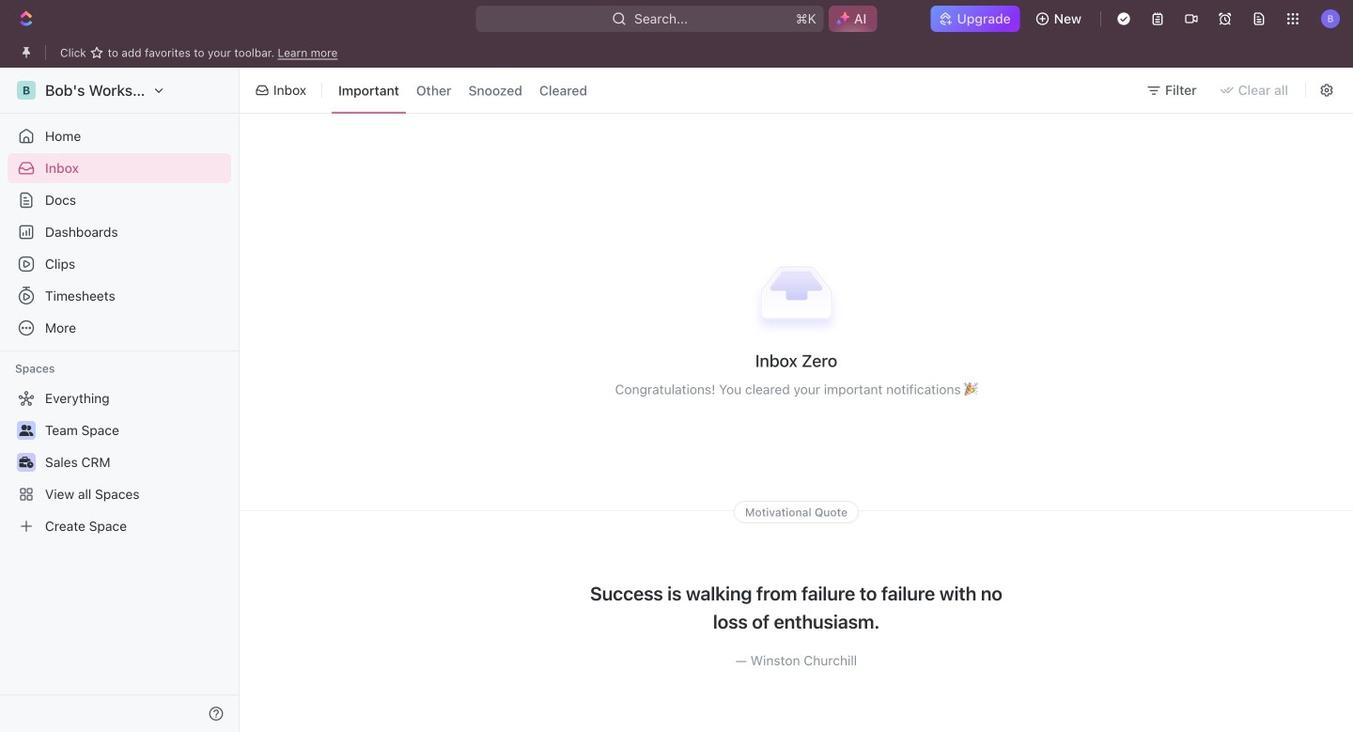 Task type: vqa. For each thing, say whether or not it's contained in the screenshot.
user group image
yes



Task type: describe. For each thing, give the bounding box(es) containing it.
tree inside sidebar navigation
[[8, 384, 231, 541]]

business time image
[[19, 457, 33, 468]]



Task type: locate. For each thing, give the bounding box(es) containing it.
sidebar navigation
[[0, 68, 243, 732]]

user group image
[[19, 425, 33, 436]]

tab list
[[328, 64, 598, 117]]

bob's workspace, , element
[[17, 81, 36, 100]]

tree
[[8, 384, 231, 541]]



